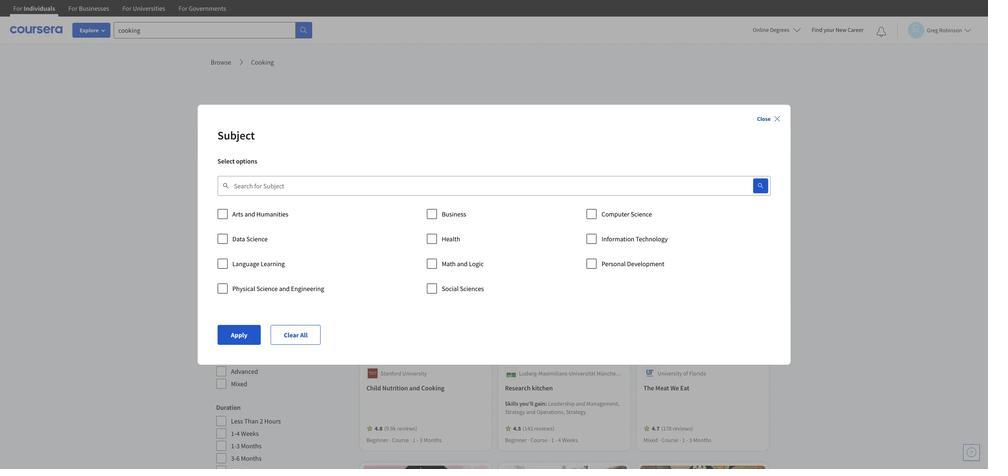 Task type: locate. For each thing, give the bounding box(es) containing it.
close button
[[754, 111, 785, 126]]

1 horizontal spatial health
[[602, 231, 621, 239]]

computer up arts
[[231, 192, 259, 200]]

strategy
[[505, 408, 525, 416], [566, 408, 586, 416]]

technology
[[636, 235, 668, 243]]

computer inside select subject options element
[[602, 210, 630, 218]]

1 vertical spatial mixed
[[644, 436, 658, 444]]

0 horizontal spatial weeks
[[241, 429, 259, 438]]

1-
[[231, 429, 237, 438], [231, 442, 237, 450]]

0 vertical spatial subject
[[218, 128, 255, 143]]

coursera image
[[10, 23, 63, 37]]

advanced
[[231, 367, 258, 375]]

1 horizontal spatial business
[[442, 210, 467, 218]]

computer
[[231, 192, 259, 200], [602, 210, 630, 218]]

maximilians-
[[539, 370, 569, 377]]

math and logic
[[442, 259, 484, 268]]

beginner · course · 1 - 4 weeks down the 4.5 (143 reviews)
[[505, 436, 578, 444]]

all
[[300, 331, 308, 339]]

university up the meat we eat at bottom right
[[658, 370, 682, 377]]

reviews) right (143
[[534, 425, 555, 432]]

1 vertical spatial beginner · course · 1 - 4 weeks
[[505, 436, 578, 444]]

skills
[[216, 241, 231, 249], [505, 400, 519, 407]]

health up the personal
[[602, 231, 621, 239]]

stanford left introduction
[[505, 231, 530, 239]]

0 horizontal spatial skills
[[216, 241, 231, 249]]

:
[[546, 400, 547, 407]]

3 inside the duration group
[[237, 442, 240, 450]]

0 vertical spatial mixed
[[231, 380, 247, 388]]

accounting for accounting software
[[231, 279, 262, 288]]

1 horizontal spatial beginner · course · 1 - 4 weeks
[[505, 436, 578, 444]]

1 horizontal spatial computer
[[602, 210, 630, 218]]

data science up more
[[231, 204, 267, 212]]

university of florida
[[658, 370, 707, 377]]

1 horizontal spatial reviews)
[[534, 425, 555, 432]]

0 vertical spatial cooking
[[251, 58, 274, 66]]

mixed
[[231, 380, 247, 388], [644, 436, 658, 444]]

3 for from the left
[[123, 4, 132, 12]]

1 reviews) from the left
[[397, 425, 417, 432]]

skills for skills
[[216, 241, 231, 249]]

2 accounting from the top
[[231, 279, 262, 288]]

0 horizontal spatial strategy
[[505, 408, 525, 416]]

for left busy on the left of the page
[[391, 231, 399, 239]]

business
[[231, 179, 256, 188], [442, 210, 467, 218]]

credit eligible
[[231, 130, 270, 138]]

4 down the operations,
[[558, 436, 561, 444]]

cooking for cooking for busy healthy people
[[367, 231, 390, 239]]

0 vertical spatial 1-
[[231, 429, 237, 438]]

- down 4.7 (178 reviews)
[[687, 436, 688, 444]]

mixed down the 4.7
[[644, 436, 658, 444]]

humanities
[[257, 210, 289, 218]]

computer science up arts and humanities
[[231, 192, 282, 200]]

- down 4.8 (9.9k reviews)
[[417, 436, 419, 444]]

more
[[233, 218, 248, 226]]

subject inside group
[[216, 153, 238, 161]]

account management
[[231, 255, 291, 263]]

2 1- from the top
[[231, 442, 237, 450]]

course down 4.8 (9.9k reviews)
[[392, 436, 409, 444]]

·
[[390, 261, 391, 268], [410, 261, 412, 268], [667, 261, 668, 268], [688, 261, 689, 268], [390, 436, 391, 444], [410, 436, 412, 444], [528, 436, 530, 444], [549, 436, 550, 444], [659, 436, 661, 444], [680, 436, 681, 444]]

0 horizontal spatial for
[[391, 231, 399, 239]]

strategy down you'll
[[505, 408, 525, 416]]

course down busy on the left of the page
[[392, 261, 409, 268]]

1 down the 4.5 (143 reviews)
[[551, 436, 554, 444]]

leadership
[[548, 400, 575, 407]]

0 horizontal spatial 4
[[237, 429, 240, 438]]

0 horizontal spatial reviews)
[[397, 425, 417, 432]]

business down options
[[231, 179, 256, 188]]

0 vertical spatial skills
[[216, 241, 231, 249]]

the for the meat we eat
[[644, 384, 654, 392]]

accounting down account
[[231, 267, 262, 275]]

0 vertical spatial accounting
[[231, 267, 262, 275]]

1 horizontal spatial cooking
[[367, 231, 390, 239]]

1 vertical spatial of
[[684, 370, 688, 377]]

we
[[671, 384, 679, 392]]

for right results
[[412, 103, 426, 118]]

0 horizontal spatial cooking
[[251, 58, 274, 66]]

beginner · course · 1 - 3 months down the science of gastronomy
[[644, 261, 719, 268]]

select subject options element
[[218, 206, 771, 305]]

- down the operations,
[[556, 436, 557, 444]]

1 horizontal spatial computer science
[[602, 210, 653, 218]]

subject inside dialog
[[218, 128, 255, 143]]

2 for from the left
[[68, 4, 78, 12]]

your
[[824, 26, 835, 34]]

1 vertical spatial cooking
[[367, 231, 390, 239]]

clear all button
[[271, 325, 321, 345]]

4.5
[[514, 425, 521, 432]]

health inside select subject options element
[[442, 235, 461, 243]]

1 vertical spatial for
[[391, 231, 399, 239]]

2 university from the left
[[658, 370, 682, 377]]

data up more
[[231, 204, 244, 212]]

- for 4.5 (143 reviews)
[[556, 436, 557, 444]]

computer science
[[231, 192, 282, 200], [602, 210, 653, 218]]

1 horizontal spatial university
[[658, 370, 682, 377]]

reviews) up mixed · course · 1 - 3 months
[[673, 425, 693, 432]]

stanford
[[505, 231, 530, 239], [381, 370, 401, 377]]

(9.9k
[[384, 425, 396, 432]]

subject down credit
[[216, 153, 238, 161]]

skills inside group
[[216, 241, 231, 249]]

1 for 4.8 (9.9k reviews)
[[413, 436, 416, 444]]

skills for skills you'll gain :
[[505, 400, 519, 407]]

0 vertical spatial computer
[[231, 192, 259, 200]]

0 vertical spatial the
[[644, 231, 654, 239]]

reviews)
[[397, 425, 417, 432], [534, 425, 555, 432], [673, 425, 693, 432]]

find your new career link
[[808, 25, 869, 35]]

1 horizontal spatial skills
[[505, 400, 519, 407]]

ludwig-
[[519, 370, 539, 377]]

skills left you'll
[[505, 400, 519, 407]]

child
[[367, 384, 381, 392]]

operations,
[[537, 408, 565, 416]]

accounts payable and receivable
[[231, 292, 322, 300]]

computer up information
[[602, 210, 630, 218]]

2 the from the top
[[644, 384, 654, 392]]

0 vertical spatial business
[[231, 179, 256, 188]]

beginner · course · 1 - 4 weeks down busy on the left of the page
[[367, 261, 439, 268]]

1 vertical spatial data science
[[233, 235, 268, 243]]

4 left math
[[420, 261, 423, 268]]

1 horizontal spatial stanford
[[505, 231, 530, 239]]

months
[[701, 261, 719, 268], [424, 436, 442, 444], [694, 436, 712, 444], [241, 442, 262, 450], [241, 454, 262, 462]]

of left gastronomy
[[678, 231, 684, 239]]

beginner · course · 1 - 4 weeks
[[367, 261, 439, 268], [505, 436, 578, 444]]

1 down 4.7 (178 reviews)
[[683, 436, 685, 444]]

strategy down leadership at the bottom
[[566, 408, 586, 416]]

for left businesses
[[68, 4, 78, 12]]

for for governments
[[179, 4, 188, 12]]

university up child nutrition and cooking
[[403, 370, 427, 377]]

skills up account
[[216, 241, 231, 249]]

1 accounting from the top
[[231, 267, 262, 275]]

software
[[264, 279, 288, 288]]

payable
[[258, 292, 279, 300]]

computer science up information technology
[[602, 210, 653, 218]]

mixed for mixed
[[231, 380, 247, 388]]

2 horizontal spatial reviews)
[[673, 425, 693, 432]]

business inside subject group
[[231, 179, 256, 188]]

weeks down the leadership and management, strategy and operations, strategy
[[563, 436, 578, 444]]

0 vertical spatial data
[[231, 204, 244, 212]]

course down the 4.5 (143 reviews)
[[531, 436, 548, 444]]

less than 2 hours
[[231, 417, 281, 425]]

(lmu)
[[519, 378, 534, 385]]

accounting up accounts
[[231, 279, 262, 288]]

weeks down than
[[241, 429, 259, 438]]

0 vertical spatial of
[[678, 231, 684, 239]]

4 for from the left
[[179, 4, 188, 12]]

1 horizontal spatial mixed
[[644, 436, 658, 444]]

0 vertical spatial computer science
[[231, 192, 282, 200]]

course for 4.8 (9.9k reviews)
[[392, 436, 409, 444]]

cooking for busy healthy people link
[[367, 230, 485, 240]]

reviews) right "(9.9k"
[[397, 425, 417, 432]]

1 vertical spatial computer science
[[602, 210, 653, 218]]

for for universities
[[123, 4, 132, 12]]

receivable
[[293, 292, 322, 300]]

0 vertical spatial stanford
[[505, 231, 530, 239]]

accounts
[[231, 292, 256, 300]]

hours
[[265, 417, 281, 425]]

for left individuals
[[13, 4, 22, 12]]

healthy
[[415, 231, 437, 239]]

0 horizontal spatial beginner · course · 1 - 4 weeks
[[367, 261, 439, 268]]

close
[[758, 115, 771, 122]]

6
[[237, 454, 240, 462]]

1 vertical spatial computer
[[602, 210, 630, 218]]

1 vertical spatial business
[[442, 210, 467, 218]]

computer science inside subject group
[[231, 192, 282, 200]]

1 vertical spatial data
[[233, 235, 245, 243]]

child nutrition and cooking
[[367, 384, 445, 392]]

health up math
[[442, 235, 461, 243]]

münchen
[[597, 370, 619, 377]]

stanford up nutrition
[[381, 370, 401, 377]]

level group
[[216, 328, 352, 389]]

kitchen
[[532, 384, 553, 392]]

for inside cooking for busy healthy people link
[[391, 231, 399, 239]]

1 horizontal spatial strategy
[[566, 408, 586, 416]]

1 strategy from the left
[[505, 408, 525, 416]]

businesses
[[79, 4, 109, 12]]

1-3 months
[[231, 442, 262, 450]]

1 vertical spatial stanford
[[381, 370, 401, 377]]

for
[[412, 103, 426, 118], [391, 231, 399, 239]]

logic
[[469, 259, 484, 268]]

and
[[245, 210, 255, 218], [590, 231, 601, 239], [457, 259, 468, 268], [279, 284, 290, 292], [281, 292, 291, 300], [409, 384, 420, 392], [576, 400, 586, 407], [526, 408, 536, 416]]

show more
[[216, 218, 248, 226]]

the up development
[[644, 231, 654, 239]]

0 horizontal spatial computer
[[231, 192, 259, 200]]

data science down more
[[233, 235, 268, 243]]

data science inside select subject options element
[[233, 235, 268, 243]]

0 horizontal spatial mixed
[[231, 380, 247, 388]]

cooking for busy healthy people
[[367, 231, 458, 239]]

1 horizontal spatial beginner · course · 1 - 3 months
[[644, 261, 719, 268]]

1 down cooking for busy healthy people
[[413, 261, 416, 268]]

business up people
[[442, 210, 467, 218]]

data science inside subject group
[[231, 204, 267, 212]]

0 horizontal spatial stanford
[[381, 370, 401, 377]]

0 horizontal spatial university
[[403, 370, 427, 377]]

for left universities
[[123, 4, 132, 12]]

1 1- from the top
[[231, 429, 237, 438]]

beginner · course · 1 - 3 months down 4.8 (9.9k reviews)
[[367, 436, 442, 444]]

cooking
[[251, 58, 274, 66], [367, 231, 390, 239], [421, 384, 445, 392]]

1 vertical spatial accounting
[[231, 279, 262, 288]]

1 vertical spatial skills
[[505, 400, 519, 407]]

1 down 4.8 (9.9k reviews)
[[413, 436, 416, 444]]

show
[[216, 218, 232, 226]]

1 vertical spatial subject
[[216, 153, 238, 161]]

1 horizontal spatial 4
[[420, 261, 423, 268]]

subject up select options
[[218, 128, 255, 143]]

data inside subject group
[[231, 204, 244, 212]]

mixed down advanced
[[231, 380, 247, 388]]

people
[[438, 231, 458, 239]]

0 horizontal spatial health
[[442, 235, 461, 243]]

of
[[678, 231, 684, 239], [684, 370, 688, 377]]

0 vertical spatial data science
[[231, 204, 267, 212]]

physical science and engineering
[[233, 284, 324, 292]]

4 down less
[[237, 429, 240, 438]]

3 reviews) from the left
[[673, 425, 693, 432]]

1 the from the top
[[644, 231, 654, 239]]

weeks left math
[[424, 261, 439, 268]]

4.5 (143 reviews)
[[514, 425, 555, 432]]

None search field
[[114, 22, 313, 38]]

the science of gastronomy link
[[644, 230, 763, 240]]

0 horizontal spatial business
[[231, 179, 256, 188]]

for for individuals
[[13, 4, 22, 12]]

2 horizontal spatial cooking
[[421, 384, 445, 392]]

mixed inside level group
[[231, 380, 247, 388]]

the left meat
[[644, 384, 654, 392]]

duration
[[216, 403, 241, 411]]

1 for from the left
[[13, 4, 22, 12]]

1- down less
[[231, 429, 237, 438]]

1- up 3-
[[231, 442, 237, 450]]

subject
[[218, 128, 255, 143], [216, 153, 238, 161]]

1 vertical spatial 1-
[[231, 442, 237, 450]]

of left florida
[[684, 370, 688, 377]]

2 vertical spatial cooking
[[421, 384, 445, 392]]

for left "governments"
[[179, 4, 188, 12]]

universities
[[133, 4, 165, 12]]

Search by keyword search field
[[234, 176, 734, 196]]

1- for 3
[[231, 442, 237, 450]]

you'll
[[520, 400, 534, 407]]

data down more
[[233, 235, 245, 243]]

stanford for stanford introduction to food and health
[[505, 231, 530, 239]]

the meat we eat link
[[644, 383, 763, 393]]

information
[[602, 235, 635, 243]]

0 horizontal spatial computer science
[[231, 192, 282, 200]]

duration group
[[216, 402, 352, 469]]

course for 4.7 (178 reviews)
[[662, 436, 679, 444]]

1 vertical spatial the
[[644, 384, 654, 392]]

- for 4.8 (9.9k reviews)
[[417, 436, 419, 444]]

1 horizontal spatial for
[[412, 103, 426, 118]]

4
[[420, 261, 423, 268], [237, 429, 240, 438], [558, 436, 561, 444]]

0 horizontal spatial beginner · course · 1 - 3 months
[[367, 436, 442, 444]]

weeks
[[424, 261, 439, 268], [241, 429, 259, 438], [563, 436, 578, 444]]

universität
[[569, 370, 596, 377]]

course down 4.7 (178 reviews)
[[662, 436, 679, 444]]



Task type: describe. For each thing, give the bounding box(es) containing it.
0 vertical spatial for
[[412, 103, 426, 118]]

florida
[[690, 370, 707, 377]]

sciences
[[460, 284, 484, 292]]

browse
[[211, 58, 231, 66]]

computer science inside select subject options element
[[602, 210, 653, 218]]

browse link
[[211, 57, 231, 67]]

for governments
[[179, 4, 226, 12]]

3-6 months
[[231, 454, 262, 462]]

mixed · course · 1 - 3 months
[[644, 436, 712, 444]]

1 horizontal spatial weeks
[[424, 261, 439, 268]]

to
[[568, 231, 573, 239]]

the science of gastronomy
[[644, 231, 720, 239]]

2 strategy from the left
[[566, 408, 586, 416]]

find your new career
[[812, 26, 864, 34]]

data inside select subject options element
[[233, 235, 245, 243]]

gain
[[535, 400, 546, 407]]

656 results for "cooking"
[[357, 103, 479, 118]]

nutrition
[[382, 384, 408, 392]]

individuals
[[24, 4, 55, 12]]

results
[[377, 103, 410, 118]]

the meat we eat
[[644, 384, 690, 392]]

stanford introduction to food and health link
[[505, 230, 624, 240]]

apply
[[231, 331, 247, 339]]

1 down the science of gastronomy
[[690, 261, 693, 268]]

development
[[628, 259, 665, 268]]

cooking for cooking
[[251, 58, 274, 66]]

banner navigation
[[7, 0, 233, 17]]

research
[[505, 384, 531, 392]]

the for the science of gastronomy
[[644, 231, 654, 239]]

computer inside subject group
[[231, 192, 259, 200]]

2 horizontal spatial 4
[[558, 436, 561, 444]]

accounting software
[[231, 279, 288, 288]]

help center image
[[967, 448, 977, 457]]

language
[[233, 259, 260, 268]]

reviews) for the
[[673, 425, 693, 432]]

business inside select subject options element
[[442, 210, 467, 218]]

stanford for stanford university
[[381, 370, 401, 377]]

search image
[[758, 182, 765, 189]]

information technology
[[602, 235, 668, 243]]

1-4 weeks
[[231, 429, 259, 438]]

course for 4.5 (143 reviews)
[[531, 436, 548, 444]]

"cooking"
[[429, 103, 479, 118]]

child nutrition and cooking link
[[367, 383, 485, 393]]

new
[[836, 26, 847, 34]]

busy
[[400, 231, 414, 239]]

stanford introduction to food and health
[[505, 231, 621, 239]]

select options
[[218, 157, 257, 165]]

clear
[[284, 331, 299, 339]]

skills group
[[216, 240, 352, 301]]

0 vertical spatial beginner · course · 1 - 4 weeks
[[367, 261, 439, 268]]

1 university from the left
[[403, 370, 427, 377]]

1 vertical spatial beginner · course · 1 - 3 months
[[367, 436, 442, 444]]

4.8 (9.9k reviews)
[[375, 425, 417, 432]]

math
[[442, 259, 456, 268]]

meat
[[656, 384, 670, 392]]

1- for 4
[[231, 429, 237, 438]]

eligible
[[249, 130, 270, 138]]

by
[[236, 104, 245, 114]]

clear all
[[284, 331, 308, 339]]

gastronomy
[[685, 231, 720, 239]]

physical
[[233, 284, 255, 292]]

less
[[231, 417, 243, 425]]

account
[[231, 255, 254, 263]]

3-
[[231, 454, 237, 462]]

filter
[[216, 104, 235, 114]]

0 vertical spatial beginner · course · 1 - 3 months
[[644, 261, 719, 268]]

course down the science of gastronomy
[[669, 261, 686, 268]]

food
[[575, 231, 589, 239]]

(143
[[523, 425, 533, 432]]

arts and humanities
[[233, 210, 289, 218]]

4 inside the duration group
[[237, 429, 240, 438]]

learning
[[261, 259, 285, 268]]

ludwig-maximilians-universität münchen (lmu)
[[519, 370, 619, 385]]

personal development
[[602, 259, 665, 268]]

accounting for accounting
[[231, 267, 262, 275]]

show more button
[[216, 217, 248, 227]]

2 reviews) from the left
[[534, 425, 555, 432]]

introduction
[[531, 231, 566, 239]]

career
[[848, 26, 864, 34]]

apply button
[[218, 325, 261, 345]]

2 horizontal spatial weeks
[[563, 436, 578, 444]]

subject group
[[216, 152, 352, 214]]

- down cooking for busy healthy people
[[417, 261, 419, 268]]

656
[[357, 103, 374, 118]]

arts
[[233, 210, 243, 218]]

- down gastronomy
[[694, 261, 696, 268]]

leadership and management, strategy and operations, strategy
[[505, 400, 620, 416]]

reviews) for child
[[397, 425, 417, 432]]

subject dialog
[[198, 105, 791, 365]]

- for 4.7 (178 reviews)
[[687, 436, 688, 444]]

intermediate
[[231, 355, 267, 363]]

1 for 4.7 (178 reviews)
[[683, 436, 685, 444]]

stanford university
[[381, 370, 427, 377]]

social sciences
[[442, 284, 484, 292]]

research kitchen
[[505, 384, 553, 392]]

4.7 (178 reviews)
[[652, 425, 693, 432]]

for for businesses
[[68, 4, 78, 12]]

4.7
[[652, 425, 660, 432]]

beginner inside level group
[[231, 342, 256, 351]]

select
[[218, 157, 235, 165]]

1 for 4.5 (143 reviews)
[[551, 436, 554, 444]]

and inside child nutrition and cooking link
[[409, 384, 420, 392]]

filter by
[[216, 104, 245, 114]]

mixed for mixed · course · 1 - 3 months
[[644, 436, 658, 444]]

eat
[[681, 384, 690, 392]]

skills you'll gain :
[[505, 400, 548, 407]]

show notifications image
[[877, 27, 887, 37]]

(178
[[662, 425, 672, 432]]

personal
[[602, 259, 626, 268]]

and inside stanford introduction to food and health link
[[590, 231, 601, 239]]

for businesses
[[68, 4, 109, 12]]

than
[[245, 417, 259, 425]]

and inside skills group
[[281, 292, 291, 300]]

management
[[255, 255, 291, 263]]

weeks inside the duration group
[[241, 429, 259, 438]]



Task type: vqa. For each thing, say whether or not it's contained in the screenshot.
The Science of Gastronomy 'link'
yes



